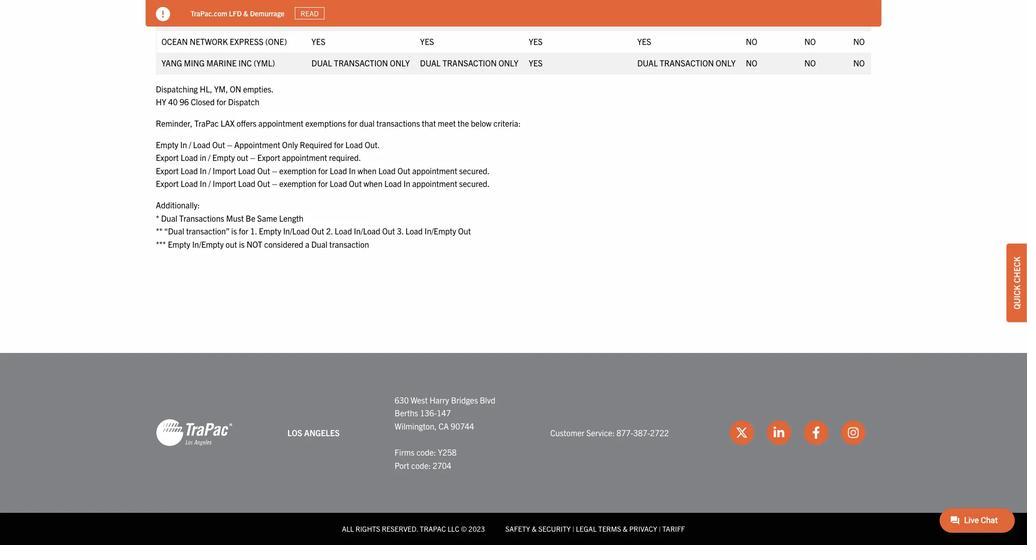 Task type: locate. For each thing, give the bounding box(es) containing it.
1 dual from the left
[[312, 58, 332, 68]]

| left legal
[[573, 525, 575, 534]]

1 transaction from the left
[[334, 58, 388, 68]]

**
[[156, 226, 163, 236]]

2 in/load from the left
[[354, 226, 381, 236]]

0 vertical spatial marine
[[244, 15, 274, 25]]

0 horizontal spatial in/load
[[283, 226, 310, 236]]

96
[[180, 97, 189, 107]]

3 transaction from the left
[[660, 58, 714, 68]]

exemption
[[280, 166, 317, 176], [280, 179, 317, 189]]

reserved.
[[382, 525, 419, 534]]

is
[[231, 226, 237, 236], [239, 239, 245, 249]]

0 horizontal spatial |
[[573, 525, 575, 534]]

marine for merchant
[[244, 15, 274, 25]]

in/empty down 'transaction"'
[[192, 239, 224, 249]]

west
[[411, 395, 428, 405]]

1 horizontal spatial transaction
[[443, 58, 497, 68]]

ym,
[[214, 84, 228, 94]]

1 vertical spatial in/empty
[[192, 239, 224, 249]]

marine right lfd
[[244, 15, 274, 25]]

privacy
[[630, 525, 658, 534]]

1 horizontal spatial only
[[499, 58, 519, 68]]

1 vertical spatial is
[[239, 239, 245, 249]]

ocean network express (one)
[[162, 36, 287, 46]]

in/empty right 3. at the left top of page
[[425, 226, 457, 236]]

1 vertical spatial import
[[213, 179, 236, 189]]

transaction
[[334, 58, 388, 68], [443, 58, 497, 68], [660, 58, 714, 68]]

0 vertical spatial dual
[[161, 213, 177, 223]]

0 vertical spatial out
[[237, 153, 248, 163]]

1 vertical spatial secured.
[[460, 179, 490, 189]]

trapac
[[420, 525, 446, 534]]

2 dual from the left
[[420, 58, 441, 68]]

code: right port on the bottom left
[[412, 461, 431, 471]]

code:
[[417, 447, 436, 458], [412, 461, 431, 471]]

security
[[539, 525, 571, 534]]

out
[[237, 153, 248, 163], [226, 239, 237, 249]]

0 horizontal spatial dual transaction only
[[312, 58, 410, 68]]

630 west harry bridges blvd berths 136-147 wilmington, ca 90744
[[395, 395, 496, 431]]

1 horizontal spatial marine
[[244, 15, 274, 25]]

0 vertical spatial exemption
[[280, 166, 317, 176]]

import up must
[[213, 179, 236, 189]]

1 vertical spatial out
[[226, 239, 237, 249]]

transaction"
[[186, 226, 230, 236]]

1 horizontal spatial dual
[[312, 239, 328, 249]]

dual right *
[[161, 213, 177, 223]]

no
[[747, 15, 758, 25], [805, 15, 817, 25], [854, 15, 865, 25], [747, 36, 758, 46], [805, 36, 817, 46], [854, 36, 865, 46], [747, 58, 758, 68], [805, 58, 817, 68], [854, 58, 865, 68]]

when down required.
[[358, 166, 377, 176]]

empty down reminder,
[[156, 139, 178, 150]]

demurrage
[[250, 8, 285, 18]]

empty in / load out – appointment only required for load out. export load in / empty out – export appointment required. export load in / import load out – exemption for load in when load out appointment secured. export load in / import load out – exemption for load out when load in appointment secured.
[[156, 139, 490, 189]]

***
[[156, 239, 166, 249]]

0 horizontal spatial in/empty
[[192, 239, 224, 249]]

exemption up the length
[[280, 179, 317, 189]]

in/load down the length
[[283, 226, 310, 236]]

0 vertical spatial code:
[[417, 447, 436, 458]]

2 horizontal spatial only
[[716, 58, 736, 68]]

criteria:
[[494, 118, 521, 128]]

0 horizontal spatial &
[[244, 8, 249, 18]]

in/empty
[[425, 226, 457, 236], [192, 239, 224, 249]]

marine down ocean network express (one)
[[207, 58, 237, 68]]

import down appointment
[[213, 166, 236, 176]]

& right safety
[[532, 525, 537, 534]]

reminder, trapac lax offers appointment exemptions for dual transactions that meet the below criteria:
[[156, 118, 521, 128]]

appointment
[[259, 118, 304, 128], [282, 153, 327, 163], [413, 166, 458, 176], [413, 179, 458, 189]]

exemption down only
[[280, 166, 317, 176]]

1 | from the left
[[573, 525, 575, 534]]

0 horizontal spatial only
[[390, 58, 410, 68]]

0 horizontal spatial transaction
[[334, 58, 388, 68]]

2 horizontal spatial dual
[[638, 58, 658, 68]]

trapac.com
[[191, 8, 227, 18]]

90744
[[451, 421, 475, 431]]

136-
[[420, 408, 437, 418]]

empties.
[[243, 84, 274, 94]]

1 horizontal spatial dual
[[420, 58, 441, 68]]

& right lfd
[[244, 8, 249, 18]]

dual right a
[[312, 239, 328, 249]]

1 vertical spatial exemption
[[280, 179, 317, 189]]

1 dual transaction only from the left
[[312, 58, 410, 68]]

port
[[395, 461, 410, 471]]

0 vertical spatial secured.
[[460, 166, 490, 176]]

import
[[213, 166, 236, 176], [213, 179, 236, 189]]

for inside dispatching hl, ym, on empties. hy 40 96 closed for dispatch
[[217, 97, 226, 107]]

out
[[212, 139, 225, 150], [258, 166, 270, 176], [398, 166, 411, 176], [258, 179, 270, 189], [349, 179, 362, 189], [312, 226, 325, 236], [383, 226, 395, 236], [458, 226, 471, 236]]

2 exemption from the top
[[280, 179, 317, 189]]

0 vertical spatial is
[[231, 226, 237, 236]]

transactions
[[179, 213, 224, 223]]

footer
[[0, 353, 1028, 545]]

lax
[[221, 118, 235, 128]]

1 horizontal spatial dual transaction only
[[420, 58, 519, 68]]

for
[[217, 97, 226, 107], [348, 118, 358, 128], [334, 139, 344, 150], [318, 166, 328, 176], [318, 179, 328, 189], [239, 226, 249, 236]]

2 horizontal spatial transaction
[[660, 58, 714, 68]]

/
[[189, 139, 191, 150], [208, 153, 211, 163], [209, 166, 211, 176], [209, 179, 211, 189]]

0 vertical spatial import
[[213, 166, 236, 176]]

berths
[[395, 408, 418, 418]]

is down must
[[231, 226, 237, 236]]

1 horizontal spatial in/load
[[354, 226, 381, 236]]

empty down "dual
[[168, 239, 190, 249]]

0 vertical spatial in/empty
[[425, 226, 457, 236]]

2.
[[326, 226, 333, 236]]

| left tariff link
[[659, 525, 661, 534]]

is left not
[[239, 239, 245, 249]]

/ down reminder,
[[189, 139, 191, 150]]

blvd
[[480, 395, 496, 405]]

"dual
[[164, 226, 184, 236]]

los angeles
[[288, 428, 340, 438]]

empty
[[156, 139, 178, 150], [212, 153, 235, 163], [259, 226, 282, 236], [168, 239, 190, 249]]

terms
[[599, 525, 622, 534]]

length
[[279, 213, 304, 223]]

transaction
[[330, 239, 369, 249]]

tariff link
[[663, 525, 686, 534]]

&
[[244, 8, 249, 18], [532, 525, 537, 534], [623, 525, 628, 534]]

& right "terms"
[[623, 525, 628, 534]]

1 exemption from the top
[[280, 166, 317, 176]]

when down the out.
[[364, 179, 383, 189]]

387-
[[634, 428, 651, 438]]

firms
[[395, 447, 415, 458]]

rights
[[356, 525, 380, 534]]

llc
[[448, 525, 460, 534]]

2722
[[651, 428, 669, 438]]

customer
[[551, 428, 585, 438]]

considered
[[264, 239, 304, 249]]

0 horizontal spatial marine
[[207, 58, 237, 68]]

|
[[573, 525, 575, 534], [659, 525, 661, 534]]

required
[[300, 139, 332, 150]]

/ up transactions
[[209, 179, 211, 189]]

marine
[[244, 15, 274, 25], [207, 58, 237, 68]]

1 vertical spatial code:
[[412, 461, 431, 471]]

2 horizontal spatial dual transaction only
[[638, 58, 736, 68]]

0 horizontal spatial dual
[[312, 58, 332, 68]]

(yml)
[[254, 58, 275, 68]]

in
[[180, 139, 187, 150], [200, 166, 207, 176], [349, 166, 356, 176], [200, 179, 207, 189], [404, 179, 411, 189]]

export
[[156, 153, 179, 163], [258, 153, 280, 163], [156, 166, 179, 176], [156, 179, 179, 189]]

2 dual transaction only from the left
[[420, 58, 519, 68]]

out down appointment
[[237, 153, 248, 163]]

1.
[[250, 226, 257, 236]]

when
[[358, 166, 377, 176], [364, 179, 383, 189]]

0 horizontal spatial is
[[231, 226, 237, 236]]

in/load up transaction
[[354, 226, 381, 236]]

2 | from the left
[[659, 525, 661, 534]]

all
[[342, 525, 354, 534]]

code: up 2704
[[417, 447, 436, 458]]

out left not
[[226, 239, 237, 249]]

reminder,
[[156, 118, 193, 128]]

2 secured. from the top
[[460, 179, 490, 189]]

1 vertical spatial marine
[[207, 58, 237, 68]]

footer containing 630 west harry bridges blvd
[[0, 353, 1028, 545]]

firms code:  y258 port code:  2704
[[395, 447, 457, 471]]

read
[[301, 9, 319, 18]]

check
[[1013, 257, 1023, 283]]

1 horizontal spatial |
[[659, 525, 661, 534]]



Task type: vqa. For each thing, say whether or not it's contained in the screenshot.
2nd The 2. from the bottom
no



Task type: describe. For each thing, give the bounding box(es) containing it.
dispatch
[[228, 97, 260, 107]]

trapac
[[194, 118, 219, 128]]

877-
[[617, 428, 634, 438]]

3.
[[397, 226, 404, 236]]

quick
[[1013, 285, 1023, 310]]

express
[[230, 36, 264, 46]]

marine for ming
[[207, 58, 237, 68]]

merchant
[[199, 15, 242, 25]]

not
[[247, 239, 263, 249]]

additionally:
[[156, 200, 200, 210]]

be
[[246, 213, 256, 223]]

quick check link
[[1007, 244, 1028, 322]]

hl,
[[200, 84, 212, 94]]

(one)
[[266, 36, 287, 46]]

a
[[305, 239, 310, 249]]

1 vertical spatial when
[[364, 179, 383, 189]]

solid image
[[156, 7, 170, 21]]

los
[[288, 428, 303, 438]]

that
[[422, 118, 436, 128]]

hyundai merchant marine (hmm)
[[162, 15, 301, 25]]

in
[[200, 153, 206, 163]]

yang
[[162, 58, 182, 68]]

0 vertical spatial when
[[358, 166, 377, 176]]

network
[[190, 36, 228, 46]]

1 secured. from the top
[[460, 166, 490, 176]]

legal
[[576, 525, 597, 534]]

1 horizontal spatial is
[[239, 239, 245, 249]]

1 horizontal spatial in/empty
[[425, 226, 457, 236]]

closed
[[191, 97, 215, 107]]

yang ming marine inc (yml)
[[162, 58, 275, 68]]

additionally: * dual transactions must be same length ** "dual transaction" is for 1. empty in/load out 2. load in/load out 3. load in/empty out *** empty in/empty out is not considered a dual transaction
[[156, 200, 471, 249]]

empty right the in
[[212, 153, 235, 163]]

dual
[[360, 118, 375, 128]]

hyundai
[[162, 15, 197, 25]]

0 horizontal spatial dual
[[161, 213, 177, 223]]

dispatching
[[156, 84, 198, 94]]

out inside the additionally: * dual transactions must be same length ** "dual transaction" is for 1. empty in/load out 2. load in/load out 3. load in/empty out *** empty in/empty out is not considered a dual transaction
[[226, 239, 237, 249]]

40
[[168, 97, 178, 107]]

safety & security link
[[506, 525, 571, 534]]

exemptions
[[306, 118, 346, 128]]

2 transaction from the left
[[443, 58, 497, 68]]

3 dual from the left
[[638, 58, 658, 68]]

2 import from the top
[[213, 179, 236, 189]]

los angeles image
[[156, 419, 233, 448]]

appointment
[[234, 139, 280, 150]]

inc
[[239, 58, 252, 68]]

2 only from the left
[[499, 58, 519, 68]]

hy
[[156, 97, 167, 107]]

2704
[[433, 461, 452, 471]]

1 vertical spatial dual
[[312, 239, 328, 249]]

quick check
[[1013, 257, 1023, 310]]

meet
[[438, 118, 456, 128]]

safety & security | legal terms & privacy | tariff
[[506, 525, 686, 534]]

1 horizontal spatial &
[[532, 525, 537, 534]]

©
[[461, 525, 467, 534]]

angeles
[[304, 428, 340, 438]]

must
[[226, 213, 244, 223]]

ming
[[184, 58, 205, 68]]

ca
[[439, 421, 449, 431]]

bridges
[[451, 395, 478, 405]]

on
[[230, 84, 241, 94]]

3 dual transaction only from the left
[[638, 58, 736, 68]]

1 in/load from the left
[[283, 226, 310, 236]]

out.
[[365, 139, 380, 150]]

lfd
[[229, 8, 242, 18]]

empty down same
[[259, 226, 282, 236]]

offers
[[237, 118, 257, 128]]

147
[[437, 408, 451, 418]]

3 only from the left
[[716, 58, 736, 68]]

/ right the in
[[208, 153, 211, 163]]

out inside empty in / load out – appointment only required for load out. export load in / empty out – export appointment required. export load in / import load out – exemption for load in when load out appointment secured. export load in / import load out – exemption for load out when load in appointment secured.
[[237, 153, 248, 163]]

(hmm)
[[276, 15, 301, 25]]

customer service: 877-387-2722
[[551, 428, 669, 438]]

required.
[[329, 153, 361, 163]]

safety
[[506, 525, 531, 534]]

/ down trapac
[[209, 166, 211, 176]]

1 only from the left
[[390, 58, 410, 68]]

the
[[458, 118, 469, 128]]

2 horizontal spatial &
[[623, 525, 628, 534]]

service:
[[587, 428, 615, 438]]

1 import from the top
[[213, 166, 236, 176]]

dispatching hl, ym, on empties. hy 40 96 closed for dispatch
[[156, 84, 274, 107]]

all rights reserved. trapac llc © 2023
[[342, 525, 485, 534]]

630
[[395, 395, 409, 405]]

read link
[[295, 7, 325, 20]]

wilmington,
[[395, 421, 437, 431]]

for inside the additionally: * dual transactions must be same length ** "dual transaction" is for 1. empty in/load out 2. load in/load out 3. load in/empty out *** empty in/empty out is not considered a dual transaction
[[239, 226, 249, 236]]

*
[[156, 213, 159, 223]]

y258
[[438, 447, 457, 458]]

legal terms & privacy link
[[576, 525, 658, 534]]



